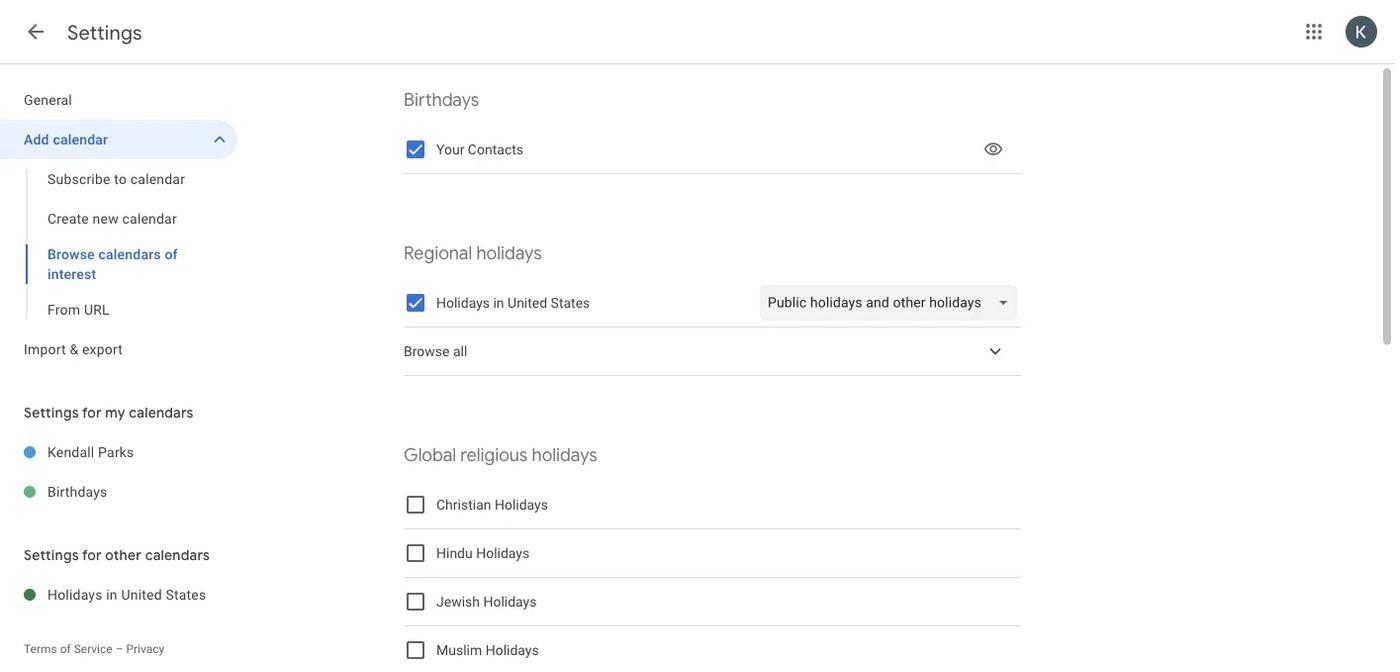Task type: vqa. For each thing, say whether or not it's contained in the screenshot.
subscribe to calendar
yes



Task type: locate. For each thing, give the bounding box(es) containing it.
holidays right regional
[[477, 242, 542, 265]]

holidays right the 'muslim'
[[486, 642, 539, 659]]

browse left all
[[404, 343, 450, 360]]

hindu
[[437, 545, 473, 562]]

–
[[115, 642, 123, 656]]

&
[[70, 341, 79, 357]]

1 horizontal spatial states
[[551, 295, 590, 311]]

calendar
[[53, 131, 108, 147], [130, 171, 185, 187], [122, 210, 177, 227]]

browse calendars of interest
[[48, 246, 178, 282]]

your contacts
[[437, 141, 524, 158]]

import
[[24, 341, 66, 357]]

1 horizontal spatial holidays in united states
[[437, 295, 590, 311]]

holidays in united states link
[[48, 575, 238, 615]]

0 vertical spatial birthdays
[[404, 89, 479, 111]]

holidays in united states down regional holidays
[[437, 295, 590, 311]]

add calendar tree item
[[0, 120, 238, 159]]

for for my
[[82, 404, 102, 422]]

settings for settings for my calendars
[[24, 404, 79, 422]]

create
[[48, 210, 89, 227]]

0 vertical spatial calendars
[[98, 246, 161, 262]]

0 horizontal spatial of
[[60, 642, 71, 656]]

1 vertical spatial birthdays
[[48, 484, 107, 500]]

2 for from the top
[[82, 546, 102, 564]]

1 vertical spatial browse
[[404, 343, 450, 360]]

calendars for my
[[129, 404, 194, 422]]

0 horizontal spatial browse
[[48, 246, 95, 262]]

holidays for hindu holidays
[[476, 545, 530, 562]]

regional holidays
[[404, 242, 542, 265]]

go back image
[[24, 20, 48, 44]]

from url
[[48, 301, 110, 318]]

calendar for subscribe to calendar
[[130, 171, 185, 187]]

holidays right hindu
[[476, 545, 530, 562]]

1 vertical spatial states
[[166, 587, 206, 603]]

holidays in united states down other
[[48, 587, 206, 603]]

0 horizontal spatial holidays in united states
[[48, 587, 206, 603]]

0 vertical spatial settings
[[67, 20, 142, 45]]

browse inside browse calendars of interest
[[48, 246, 95, 262]]

birthdays up your
[[404, 89, 479, 111]]

muslim
[[437, 642, 482, 659]]

calendars up "holidays in united states" "link"
[[145, 546, 210, 564]]

holidays for christian holidays
[[495, 497, 548, 513]]

christian
[[437, 497, 491, 513]]

2 vertical spatial calendar
[[122, 210, 177, 227]]

settings up kendall
[[24, 404, 79, 422]]

holidays for jewish holidays
[[484, 594, 537, 610]]

of right terms
[[60, 642, 71, 656]]

holidays in united states inside "link"
[[48, 587, 206, 603]]

holidays right jewish
[[484, 594, 537, 610]]

in down regional holidays
[[493, 295, 504, 311]]

1 vertical spatial calendars
[[129, 404, 194, 422]]

holidays up all
[[437, 295, 490, 311]]

browse
[[48, 246, 95, 262], [404, 343, 450, 360]]

1 vertical spatial holidays
[[532, 444, 598, 467]]

privacy
[[126, 642, 165, 656]]

calendars right the my at the left
[[129, 404, 194, 422]]

browse all tree item
[[404, 328, 1022, 376]]

0 vertical spatial in
[[493, 295, 504, 311]]

0 vertical spatial of
[[165, 246, 178, 262]]

0 vertical spatial for
[[82, 404, 102, 422]]

holidays
[[477, 242, 542, 265], [532, 444, 598, 467]]

privacy link
[[126, 642, 165, 656]]

settings right the go back 'image'
[[67, 20, 142, 45]]

1 horizontal spatial of
[[165, 246, 178, 262]]

holidays in united states
[[437, 295, 590, 311], [48, 587, 206, 603]]

calendar up subscribe at the top left
[[53, 131, 108, 147]]

group
[[0, 159, 238, 330]]

1 vertical spatial united
[[121, 587, 162, 603]]

None field
[[760, 285, 1026, 321]]

new
[[93, 210, 119, 227]]

settings
[[67, 20, 142, 45], [24, 404, 79, 422], [24, 546, 79, 564]]

holidays up terms of service link
[[48, 587, 103, 603]]

browse inside browse all tree item
[[404, 343, 450, 360]]

1 horizontal spatial birthdays
[[404, 89, 479, 111]]

0 horizontal spatial states
[[166, 587, 206, 603]]

browse all
[[404, 343, 468, 360]]

interest
[[48, 266, 96, 282]]

0 horizontal spatial in
[[106, 587, 118, 603]]

religious
[[461, 444, 528, 467]]

kendall parks tree item
[[0, 433, 238, 472]]

1 vertical spatial in
[[106, 587, 118, 603]]

1 for from the top
[[82, 404, 102, 422]]

terms of service link
[[24, 642, 113, 656]]

add calendar
[[24, 131, 108, 147]]

calendars down create new calendar
[[98, 246, 161, 262]]

1 horizontal spatial united
[[508, 295, 548, 311]]

tree
[[0, 80, 238, 369]]

1 vertical spatial settings
[[24, 404, 79, 422]]

united inside "holidays in united states" "link"
[[121, 587, 162, 603]]

1 horizontal spatial in
[[493, 295, 504, 311]]

holidays down global religious holidays
[[495, 497, 548, 513]]

states inside "link"
[[166, 587, 206, 603]]

calendars inside browse calendars of interest
[[98, 246, 161, 262]]

1 vertical spatial holidays in united states
[[48, 587, 206, 603]]

1 vertical spatial for
[[82, 546, 102, 564]]

browse up interest
[[48, 246, 95, 262]]

birthdays
[[404, 89, 479, 111], [48, 484, 107, 500]]

settings for my calendars
[[24, 404, 194, 422]]

0 vertical spatial calendar
[[53, 131, 108, 147]]

your
[[437, 141, 465, 158]]

2 vertical spatial settings
[[24, 546, 79, 564]]

for left the my at the left
[[82, 404, 102, 422]]

united
[[508, 295, 548, 311], [121, 587, 162, 603]]

birthdays down kendall
[[48, 484, 107, 500]]

of down create new calendar
[[165, 246, 178, 262]]

jewish holidays
[[437, 594, 537, 610]]

jewish
[[437, 594, 480, 610]]

settings left other
[[24, 546, 79, 564]]

of
[[165, 246, 178, 262], [60, 642, 71, 656]]

0 vertical spatial browse
[[48, 246, 95, 262]]

holidays inside "link"
[[48, 587, 103, 603]]

calendar right to
[[130, 171, 185, 187]]

calendars for other
[[145, 546, 210, 564]]

calendar right new
[[122, 210, 177, 227]]

muslim holidays
[[437, 642, 539, 659]]

united down other
[[121, 587, 162, 603]]

for left other
[[82, 546, 102, 564]]

holidays right religious
[[532, 444, 598, 467]]

kendall parks
[[48, 444, 134, 460]]

browse for browse calendars of interest
[[48, 246, 95, 262]]

in down settings for other calendars
[[106, 587, 118, 603]]

0 horizontal spatial birthdays
[[48, 484, 107, 500]]

1 horizontal spatial browse
[[404, 343, 450, 360]]

united down regional holidays
[[508, 295, 548, 311]]

2 vertical spatial calendars
[[145, 546, 210, 564]]

contacts
[[468, 141, 524, 158]]

of inside browse calendars of interest
[[165, 246, 178, 262]]

in
[[493, 295, 504, 311], [106, 587, 118, 603]]

1 vertical spatial calendar
[[130, 171, 185, 187]]

for
[[82, 404, 102, 422], [82, 546, 102, 564]]

subscribe
[[48, 171, 111, 187]]

parks
[[98, 444, 134, 460]]

0 horizontal spatial united
[[121, 587, 162, 603]]

tree containing general
[[0, 80, 238, 369]]

calendars
[[98, 246, 161, 262], [129, 404, 194, 422], [145, 546, 210, 564]]

general
[[24, 92, 72, 108]]

holidays
[[437, 295, 490, 311], [495, 497, 548, 513], [476, 545, 530, 562], [48, 587, 103, 603], [484, 594, 537, 610], [486, 642, 539, 659]]

terms
[[24, 642, 57, 656]]

holidays for muslim holidays
[[486, 642, 539, 659]]

states
[[551, 295, 590, 311], [166, 587, 206, 603]]



Task type: describe. For each thing, give the bounding box(es) containing it.
settings for settings
[[67, 20, 142, 45]]

0 vertical spatial states
[[551, 295, 590, 311]]

regional
[[404, 242, 472, 265]]

settings heading
[[67, 20, 142, 45]]

global
[[404, 444, 457, 467]]

0 vertical spatial holidays in united states
[[437, 295, 590, 311]]

0 vertical spatial holidays
[[477, 242, 542, 265]]

global religious holidays
[[404, 444, 598, 467]]

all
[[453, 343, 468, 360]]

kendall
[[48, 444, 94, 460]]

calendar inside tree item
[[53, 131, 108, 147]]

terms of service – privacy
[[24, 642, 165, 656]]

add
[[24, 131, 49, 147]]

birthdays tree item
[[0, 472, 238, 512]]

other
[[105, 546, 142, 564]]

settings for my calendars tree
[[0, 433, 238, 512]]

birthdays link
[[48, 472, 238, 512]]

create new calendar
[[48, 210, 177, 227]]

service
[[74, 642, 113, 656]]

group containing subscribe to calendar
[[0, 159, 238, 330]]

hindu holidays
[[437, 545, 530, 562]]

to
[[114, 171, 127, 187]]

import & export
[[24, 341, 123, 357]]

settings for settings for other calendars
[[24, 546, 79, 564]]

subscribe to calendar
[[48, 171, 185, 187]]

url
[[84, 301, 110, 318]]

my
[[105, 404, 125, 422]]

holidays in united states tree item
[[0, 575, 238, 615]]

0 vertical spatial united
[[508, 295, 548, 311]]

christian holidays
[[437, 497, 548, 513]]

settings for other calendars
[[24, 546, 210, 564]]

birthdays inside tree item
[[48, 484, 107, 500]]

from
[[48, 301, 80, 318]]

in inside "link"
[[106, 587, 118, 603]]

1 vertical spatial of
[[60, 642, 71, 656]]

calendar for create new calendar
[[122, 210, 177, 227]]

export
[[82, 341, 123, 357]]

for for other
[[82, 546, 102, 564]]

browse for browse all
[[404, 343, 450, 360]]



